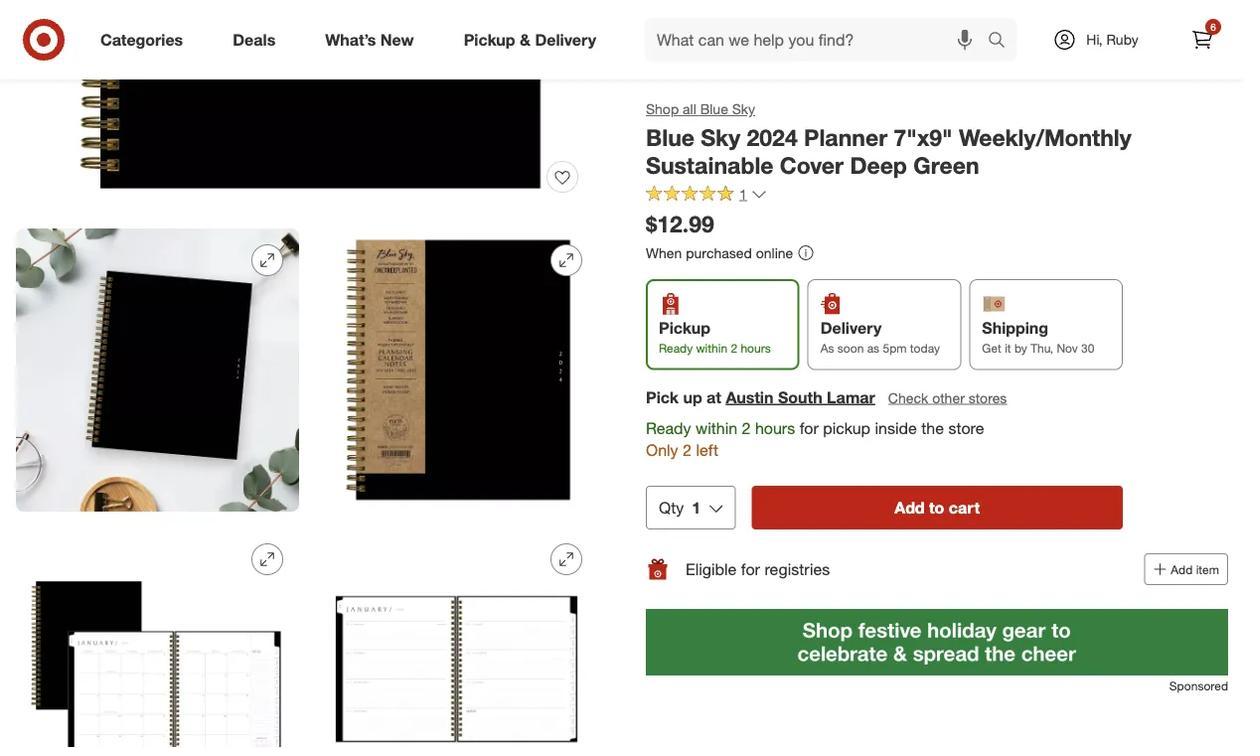 Task type: describe. For each thing, give the bounding box(es) containing it.
lamar
[[827, 388, 876, 407]]

ready within 2 hours for pickup inside the store only 2 left
[[646, 418, 985, 460]]

deals
[[233, 30, 276, 49]]

5pm
[[883, 341, 907, 356]]

thu,
[[1031, 341, 1054, 356]]

austin
[[726, 388, 774, 407]]

soon
[[838, 341, 864, 356]]

other
[[933, 389, 965, 406]]

green
[[914, 152, 980, 180]]

the
[[922, 418, 944, 438]]

eligible
[[686, 560, 737, 579]]

0 horizontal spatial for
[[741, 560, 760, 579]]

to
[[929, 498, 945, 517]]

7"x9"
[[894, 123, 953, 151]]

deals link
[[216, 18, 300, 62]]

ruby
[[1107, 31, 1139, 48]]

get
[[982, 341, 1002, 356]]

all
[[683, 100, 697, 118]]

by
[[1015, 341, 1028, 356]]

only
[[646, 441, 679, 460]]

it
[[1005, 341, 1012, 356]]

0 vertical spatial sky
[[732, 100, 755, 118]]

cover
[[780, 152, 844, 180]]

blue sky 2024 planner 7&#34;x9&#34; weekly/monthly sustainable cover deep green, 2 of 14 image
[[16, 229, 299, 512]]

store
[[949, 418, 985, 438]]

0 vertical spatial 1
[[740, 185, 747, 203]]

add to cart button
[[752, 486, 1123, 530]]

south
[[778, 388, 823, 407]]

within inside pickup ready within 2 hours
[[696, 341, 728, 356]]

6 link
[[1181, 18, 1225, 62]]

pickup & delivery
[[464, 30, 596, 49]]

nov
[[1057, 341, 1078, 356]]

deep
[[850, 152, 907, 180]]

delivery inside "delivery as soon as 5pm today"
[[821, 318, 882, 338]]

6
[[1211, 20, 1217, 33]]

pickup for ready
[[659, 318, 711, 338]]

pick
[[646, 388, 679, 407]]

what's new link
[[308, 18, 439, 62]]

stores
[[969, 389, 1007, 406]]

blue sky 2024 planner 7&#34;x9&#34; weekly/monthly sustainable cover deep green, 4 of 14 image
[[16, 528, 299, 749]]

$12.99
[[646, 210, 715, 238]]

hours inside pickup ready within 2 hours
[[741, 341, 771, 356]]

shipping
[[982, 318, 1049, 338]]

check other stores
[[889, 389, 1007, 406]]

search button
[[979, 18, 1027, 66]]

today
[[910, 341, 940, 356]]



Task type: locate. For each thing, give the bounding box(es) containing it.
1 horizontal spatial delivery
[[821, 318, 882, 338]]

1 right qty
[[692, 498, 701, 517]]

&
[[520, 30, 531, 49]]

pickup
[[464, 30, 515, 49], [659, 318, 711, 338]]

left
[[696, 441, 719, 460]]

pickup up up
[[659, 318, 711, 338]]

blue sky 2024 planner 7&#34;x9&#34; weekly/monthly sustainable cover deep green, 1 of 14 image
[[16, 0, 598, 213]]

categories
[[100, 30, 183, 49]]

0 vertical spatial pickup
[[464, 30, 515, 49]]

check
[[889, 389, 929, 406]]

pick up at austin south lamar
[[646, 388, 876, 407]]

blue sky 2024 planner 7&#34;x9&#34; weekly/monthly sustainable cover deep green, 3 of 14 image
[[315, 229, 598, 512]]

2 down austin
[[742, 418, 751, 438]]

0 vertical spatial hours
[[741, 341, 771, 356]]

when
[[646, 244, 682, 261]]

0 horizontal spatial add
[[895, 498, 925, 517]]

1 vertical spatial pickup
[[659, 318, 711, 338]]

sky up sustainable
[[701, 123, 741, 151]]

ready inside pickup ready within 2 hours
[[659, 341, 693, 356]]

pickup inside pickup & delivery link
[[464, 30, 515, 49]]

1 down sustainable
[[740, 185, 747, 203]]

add left item
[[1171, 562, 1193, 577]]

hours inside ready within 2 hours for pickup inside the store only 2 left
[[755, 418, 795, 438]]

cart
[[949, 498, 980, 517]]

1 vertical spatial hours
[[755, 418, 795, 438]]

new
[[381, 30, 414, 49]]

1 horizontal spatial pickup
[[659, 318, 711, 338]]

blue
[[701, 100, 728, 118], [646, 123, 695, 151]]

0 vertical spatial for
[[800, 418, 819, 438]]

sky
[[732, 100, 755, 118], [701, 123, 741, 151]]

add to cart
[[895, 498, 980, 517]]

add for add to cart
[[895, 498, 925, 517]]

hi,
[[1087, 31, 1103, 48]]

2024
[[747, 123, 798, 151]]

up
[[683, 388, 702, 407]]

2 left left
[[683, 441, 692, 460]]

pickup & delivery link
[[447, 18, 621, 62]]

blue sky 2024 planner 7&#34;x9&#34; weekly/monthly sustainable cover deep green, 5 of 14 image
[[315, 528, 598, 749]]

pickup ready within 2 hours
[[659, 318, 771, 356]]

for right eligible
[[741, 560, 760, 579]]

2 inside pickup ready within 2 hours
[[731, 341, 738, 356]]

30
[[1082, 341, 1095, 356]]

delivery up soon
[[821, 318, 882, 338]]

for
[[800, 418, 819, 438], [741, 560, 760, 579]]

when purchased online
[[646, 244, 793, 261]]

0 vertical spatial add
[[895, 498, 925, 517]]

add left to on the bottom of the page
[[895, 498, 925, 517]]

2 horizontal spatial 2
[[742, 418, 751, 438]]

what's new
[[325, 30, 414, 49]]

hours down pick up at austin south lamar
[[755, 418, 795, 438]]

2
[[731, 341, 738, 356], [742, 418, 751, 438], [683, 441, 692, 460]]

hours
[[741, 341, 771, 356], [755, 418, 795, 438]]

1 horizontal spatial for
[[800, 418, 819, 438]]

pickup
[[823, 418, 871, 438]]

registries
[[765, 560, 830, 579]]

as
[[867, 341, 880, 356]]

0 vertical spatial blue
[[701, 100, 728, 118]]

0 horizontal spatial pickup
[[464, 30, 515, 49]]

for down austin south lamar button
[[800, 418, 819, 438]]

pickup inside pickup ready within 2 hours
[[659, 318, 711, 338]]

1 horizontal spatial blue
[[701, 100, 728, 118]]

0 vertical spatial 2
[[731, 341, 738, 356]]

pickup for &
[[464, 30, 515, 49]]

delivery right &
[[535, 30, 596, 49]]

1 horizontal spatial 1
[[740, 185, 747, 203]]

advertisement region
[[646, 609, 1229, 676]]

sponsored
[[1170, 678, 1229, 693]]

1 vertical spatial add
[[1171, 562, 1193, 577]]

delivery
[[535, 30, 596, 49], [821, 318, 882, 338]]

add item
[[1171, 562, 1220, 577]]

add for add item
[[1171, 562, 1193, 577]]

hours up pick up at austin south lamar
[[741, 341, 771, 356]]

eligible for registries
[[686, 560, 830, 579]]

2 vertical spatial 2
[[683, 441, 692, 460]]

within inside ready within 2 hours for pickup inside the store only 2 left
[[696, 418, 738, 438]]

0 horizontal spatial 2
[[683, 441, 692, 460]]

qty
[[659, 498, 684, 517]]

1 vertical spatial delivery
[[821, 318, 882, 338]]

1 vertical spatial blue
[[646, 123, 695, 151]]

1 vertical spatial 2
[[742, 418, 751, 438]]

2 up austin
[[731, 341, 738, 356]]

item
[[1197, 562, 1220, 577]]

1 vertical spatial for
[[741, 560, 760, 579]]

shop
[[646, 100, 679, 118]]

0 horizontal spatial delivery
[[535, 30, 596, 49]]

delivery as soon as 5pm today
[[821, 318, 940, 356]]

0 vertical spatial within
[[696, 341, 728, 356]]

What can we help you find? suggestions appear below search field
[[645, 18, 993, 62]]

for inside ready within 2 hours for pickup inside the store only 2 left
[[800, 418, 819, 438]]

weekly/monthly
[[959, 123, 1132, 151]]

qty 1
[[659, 498, 701, 517]]

hi, ruby
[[1087, 31, 1139, 48]]

1 horizontal spatial 2
[[731, 341, 738, 356]]

shipping get it by thu, nov 30
[[982, 318, 1095, 356]]

add
[[895, 498, 925, 517], [1171, 562, 1193, 577]]

shop all blue sky blue sky 2024 planner 7"x9" weekly/monthly sustainable cover deep green
[[646, 100, 1132, 180]]

within up the at
[[696, 341, 728, 356]]

ready up pick
[[659, 341, 693, 356]]

ready
[[659, 341, 693, 356], [646, 418, 691, 438]]

2 within from the top
[[696, 418, 738, 438]]

what's
[[325, 30, 376, 49]]

0 horizontal spatial 1
[[692, 498, 701, 517]]

ready up only
[[646, 418, 691, 438]]

1 vertical spatial ready
[[646, 418, 691, 438]]

1 vertical spatial 1
[[692, 498, 701, 517]]

1
[[740, 185, 747, 203], [692, 498, 701, 517]]

add item button
[[1144, 554, 1229, 586]]

pickup left &
[[464, 30, 515, 49]]

check other stores button
[[888, 387, 1008, 409]]

within
[[696, 341, 728, 356], [696, 418, 738, 438]]

planner
[[804, 123, 888, 151]]

at
[[707, 388, 722, 407]]

1 within from the top
[[696, 341, 728, 356]]

0 vertical spatial delivery
[[535, 30, 596, 49]]

ready inside ready within 2 hours for pickup inside the store only 2 left
[[646, 418, 691, 438]]

blue right all
[[701, 100, 728, 118]]

purchased
[[686, 244, 752, 261]]

austin south lamar button
[[726, 386, 876, 409]]

within up left
[[696, 418, 738, 438]]

1 horizontal spatial add
[[1171, 562, 1193, 577]]

as
[[821, 341, 834, 356]]

0 vertical spatial ready
[[659, 341, 693, 356]]

1 vertical spatial within
[[696, 418, 738, 438]]

0 horizontal spatial blue
[[646, 123, 695, 151]]

1 link
[[646, 184, 767, 207]]

blue down the shop
[[646, 123, 695, 151]]

1 vertical spatial sky
[[701, 123, 741, 151]]

inside
[[875, 418, 917, 438]]

sky up 2024
[[732, 100, 755, 118]]

online
[[756, 244, 793, 261]]

categories link
[[84, 18, 208, 62]]

search
[[979, 32, 1027, 51]]

sustainable
[[646, 152, 774, 180]]



Task type: vqa. For each thing, say whether or not it's contained in the screenshot.
Get
yes



